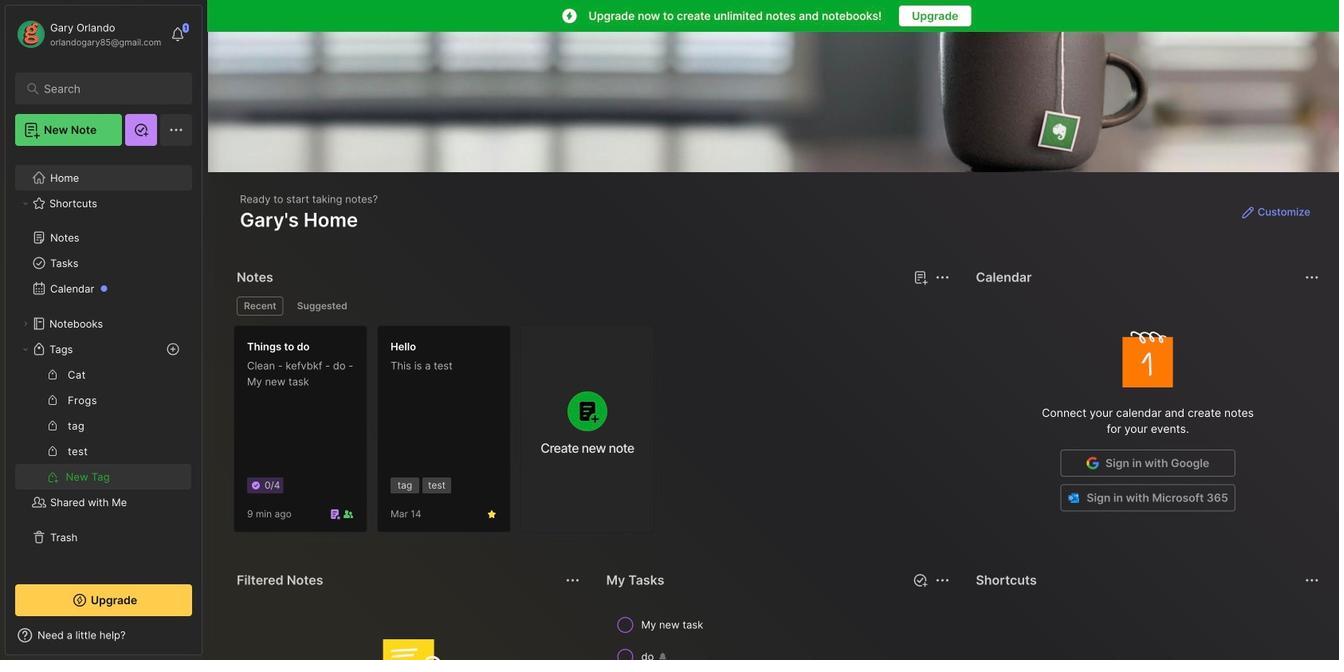 Task type: describe. For each thing, give the bounding box(es) containing it.
expand notebooks image
[[21, 319, 30, 329]]

WHAT'S NEW field
[[6, 623, 202, 648]]

new task image
[[913, 573, 928, 589]]

tree inside the main element
[[6, 91, 202, 570]]

click to collapse image
[[201, 631, 213, 650]]

none search field inside the main element
[[44, 79, 171, 98]]

1 group from the top
[[15, 116, 191, 231]]

more actions image
[[564, 571, 583, 590]]

main element
[[0, 0, 207, 660]]

1 more actions image from the top
[[1303, 268, 1322, 287]]

0 vertical spatial row group
[[234, 325, 664, 542]]

2 tab from the left
[[290, 297, 355, 316]]

expand tags image
[[21, 344, 30, 354]]

grid grid
[[973, 600, 1324, 660]]



Task type: vqa. For each thing, say whether or not it's contained in the screenshot.
the right More actions field
no



Task type: locate. For each thing, give the bounding box(es) containing it.
More actions field
[[1301, 266, 1324, 289], [562, 569, 584, 592], [1301, 569, 1324, 592]]

more actions image
[[1303, 268, 1322, 287], [1303, 571, 1322, 590]]

1 vertical spatial more actions image
[[1303, 571, 1322, 590]]

tab
[[237, 297, 284, 316], [290, 297, 355, 316]]

0 vertical spatial more actions image
[[1303, 268, 1322, 287]]

2 more actions image from the top
[[1303, 571, 1322, 590]]

1 vertical spatial group
[[15, 362, 191, 490]]

group
[[15, 116, 191, 231], [15, 362, 191, 490]]

2 group from the top
[[15, 362, 191, 490]]

1 vertical spatial row group
[[603, 609, 954, 660]]

1 horizontal spatial tab
[[290, 297, 355, 316]]

row group
[[234, 325, 664, 542], [603, 609, 954, 660]]

tab list
[[237, 297, 948, 316]]

None search field
[[44, 79, 171, 98]]

1 tab from the left
[[237, 297, 284, 316]]

0 vertical spatial group
[[15, 116, 191, 231]]

tree
[[6, 91, 202, 570]]

Search text field
[[44, 81, 171, 96]]

Account field
[[15, 18, 161, 50]]

0 horizontal spatial tab
[[237, 297, 284, 316]]



